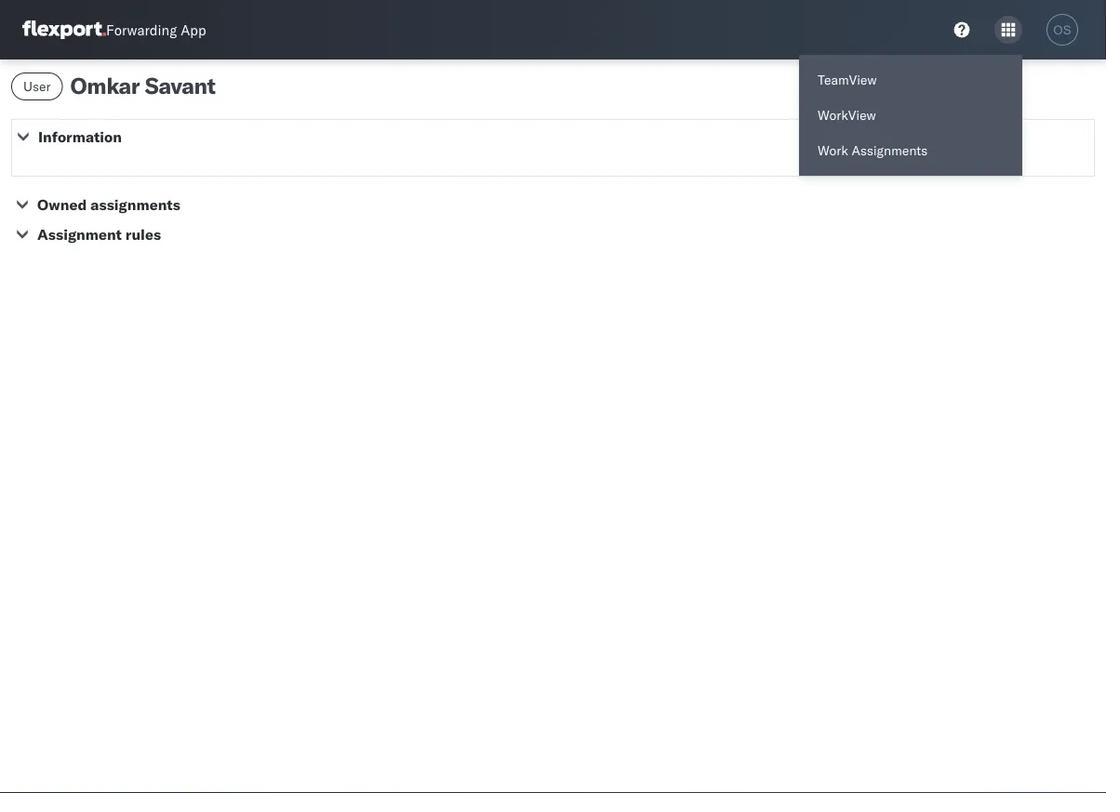 Task type: locate. For each thing, give the bounding box(es) containing it.
teamview link
[[799, 62, 1023, 98]]

assignments
[[91, 195, 180, 214]]

os button
[[1041, 8, 1084, 51]]

app
[[181, 21, 206, 39]]

forwarding app
[[106, 21, 206, 39]]

workview
[[818, 107, 876, 123]]

user
[[23, 78, 51, 94]]

teamview
[[818, 72, 877, 88]]



Task type: describe. For each thing, give the bounding box(es) containing it.
savant
[[145, 72, 215, 100]]

omkar savant
[[70, 72, 215, 100]]

forwarding app link
[[22, 20, 206, 39]]

flexport. image
[[22, 20, 106, 39]]

work
[[818, 142, 849, 159]]

work assignments
[[818, 142, 928, 159]]

omkar
[[70, 72, 140, 100]]

owned
[[37, 195, 87, 214]]

os
[[1054, 23, 1072, 37]]

owned assignments
[[37, 195, 180, 214]]

assignment
[[37, 225, 122, 244]]

assignment rules
[[37, 225, 161, 244]]

information
[[38, 127, 122, 146]]

forwarding
[[106, 21, 177, 39]]

work assignments link
[[799, 133, 1023, 168]]

rules
[[125, 225, 161, 244]]

assignments
[[852, 142, 928, 159]]

workview link
[[799, 98, 1023, 133]]



Task type: vqa. For each thing, say whether or not it's contained in the screenshot.
The Forwarding App link
yes



